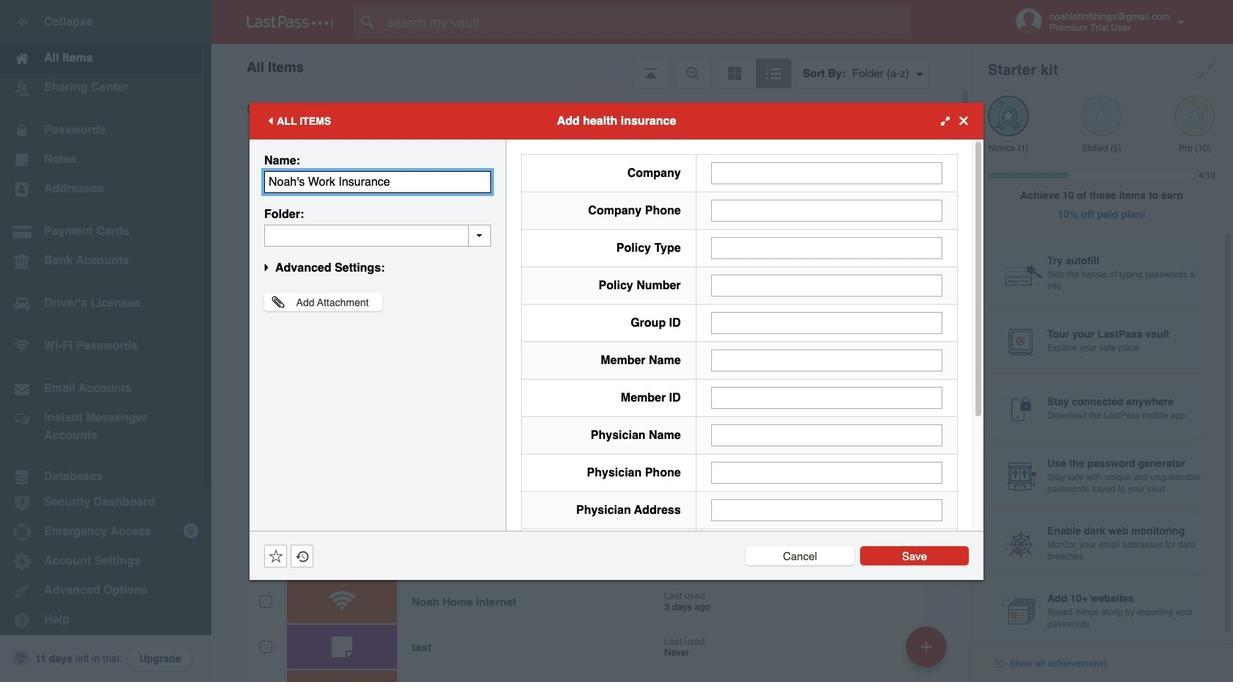 Task type: describe. For each thing, give the bounding box(es) containing it.
new item image
[[922, 642, 932, 652]]

Search search field
[[354, 6, 941, 38]]

lastpass image
[[247, 15, 333, 29]]



Task type: locate. For each thing, give the bounding box(es) containing it.
vault options navigation
[[212, 44, 971, 88]]

main navigation navigation
[[0, 0, 212, 682]]

new item navigation
[[901, 622, 956, 682]]

dialog
[[250, 102, 984, 673]]

None text field
[[711, 162, 943, 184], [264, 171, 491, 193], [264, 224, 491, 246], [711, 237, 943, 259], [711, 274, 943, 296], [711, 349, 943, 371], [711, 462, 943, 484], [711, 499, 943, 521], [711, 162, 943, 184], [264, 171, 491, 193], [264, 224, 491, 246], [711, 237, 943, 259], [711, 274, 943, 296], [711, 349, 943, 371], [711, 462, 943, 484], [711, 499, 943, 521]]

None text field
[[711, 199, 943, 221], [711, 312, 943, 334], [711, 387, 943, 409], [711, 424, 943, 446], [711, 199, 943, 221], [711, 312, 943, 334], [711, 387, 943, 409], [711, 424, 943, 446]]

search my vault text field
[[354, 6, 941, 38]]



